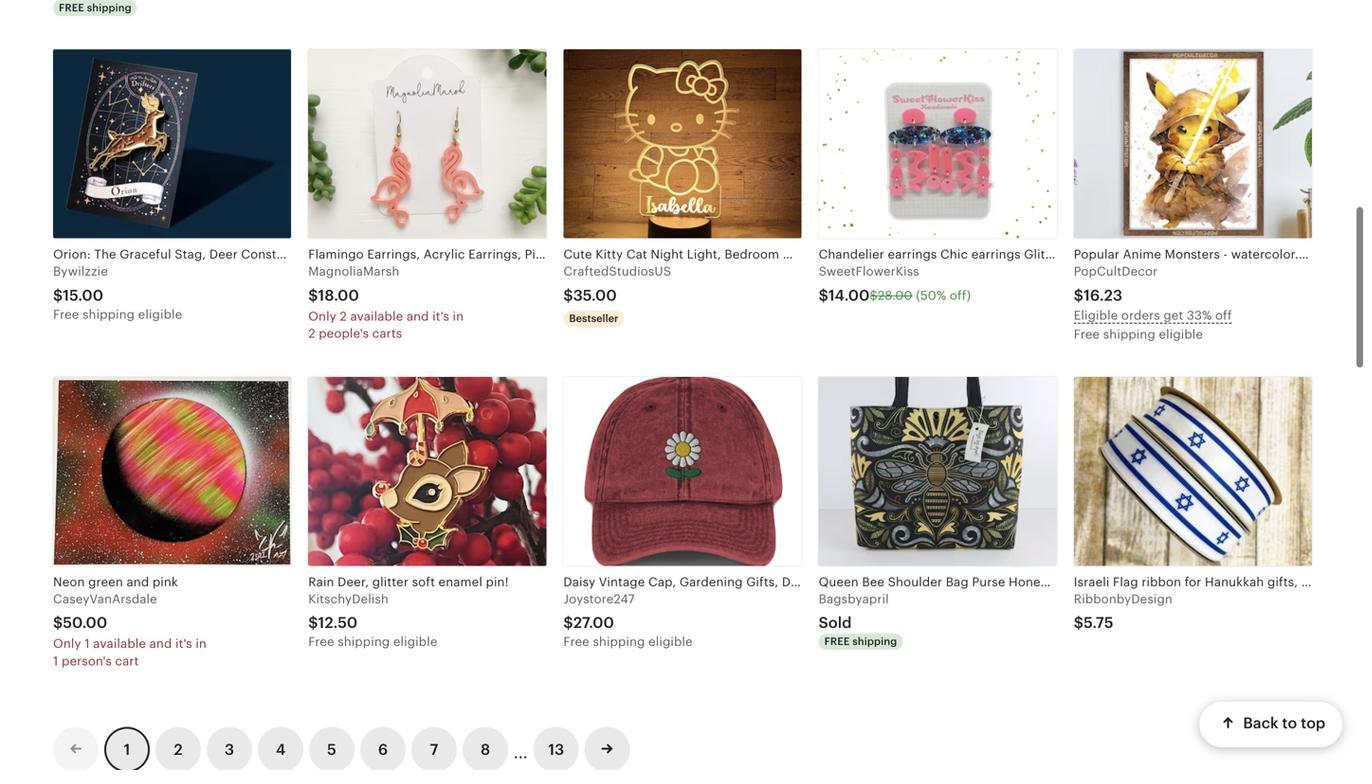 Task type: describe. For each thing, give the bounding box(es) containing it.
1 inside 'link'
[[124, 742, 130, 759]]

sweetflowerkiss $ 14.00 $ 28.00 (50% off)
[[819, 265, 971, 304]]

soft
[[412, 575, 435, 589]]

bee
[[862, 575, 885, 589]]

in inside magnoliamarsh $ 18.00 only 2 available and it's in 2 people's carts
[[453, 309, 464, 324]]

to
[[1282, 715, 1297, 733]]

bywilzzie
[[53, 265, 108, 279]]

5
[[327, 742, 336, 759]]

free inside orion: the graceful stag, deer constellation enamel pin bywilzzie $ 15.00 free shipping eligible
[[53, 308, 79, 322]]

0 vertical spatial 1
[[85, 637, 90, 651]]

free shipping
[[59, 2, 132, 14]]

7
[[430, 742, 438, 759]]

enamel
[[438, 575, 482, 589]]

orion: the graceful stag, deer constellation enamel pin image
[[53, 49, 291, 238]]

tote
[[1139, 575, 1164, 589]]

joystore247 $ 27.00 free shipping eligible
[[563, 592, 693, 650]]

6 link
[[360, 728, 406, 771]]

rain
[[308, 575, 334, 589]]

ribbonbydesign $ 5.75
[[1074, 592, 1173, 632]]

6
[[378, 742, 388, 759]]

joystore247
[[563, 592, 635, 607]]

person's
[[62, 654, 112, 669]]

cute kitty cat night light, bedroom decor, custom night light, kids room, hello | image
[[563, 49, 802, 238]]

sold
[[819, 615, 852, 632]]

27.00
[[573, 615, 614, 632]]

5 link
[[309, 728, 355, 771]]

16.23
[[1084, 287, 1123, 304]]

caseyvanarsdale
[[53, 592, 157, 607]]

orders
[[1121, 308, 1160, 323]]

33%
[[1187, 308, 1212, 323]]

2 vertical spatial and
[[149, 637, 172, 651]]

queen bee shoulder bag purse honey bees handbag tote bagsbyapril sold free shipping
[[819, 575, 1164, 648]]

purse
[[972, 575, 1005, 589]]

14.00
[[828, 287, 870, 304]]

ribbonbydesign
[[1074, 592, 1173, 607]]

back to top button
[[1199, 702, 1342, 748]]

and inside magnoliamarsh $ 18.00 only 2 available and it's in 2 people's carts
[[407, 309, 429, 324]]

shipping inside queen bee shoulder bag purse honey bees handbag tote bagsbyapril sold free shipping
[[853, 636, 897, 648]]

neon green and pink image
[[53, 377, 291, 566]]

available inside magnoliamarsh $ 18.00 only 2 available and it's in 2 people's carts
[[350, 309, 403, 324]]

0 horizontal spatial 2
[[174, 742, 183, 759]]

eligible inside popcultdecor $ 16.23 eligible orders get 33% off free shipping eligible
[[1159, 328, 1203, 342]]

15.00
[[63, 287, 103, 304]]

13
[[548, 742, 564, 759]]

free shipping link
[[53, 0, 291, 19]]

7 link
[[411, 728, 457, 771]]

in inside neon green and pink caseyvanarsdale $ 50.00 only 1 available and it's in 1 person's cart
[[196, 637, 207, 651]]

rain deer, glitter soft enamel pin! image
[[308, 377, 546, 566]]

$ inside ribbonbydesign $ 5.75
[[1074, 615, 1084, 632]]

queen bee shoulder bag purse honey bees handbag tote image
[[819, 377, 1057, 566]]

only inside magnoliamarsh $ 18.00 only 2 available and it's in 2 people's carts
[[308, 309, 336, 324]]

shipping inside popcultdecor $ 16.23 eligible orders get 33% off free shipping eligible
[[1103, 328, 1156, 342]]

0 horizontal spatial free
[[59, 2, 84, 14]]

back
[[1243, 715, 1278, 733]]

1 link
[[104, 728, 150, 771]]

enamel
[[324, 247, 368, 262]]

4
[[276, 742, 285, 759]]

3
[[225, 742, 234, 759]]

3 link
[[207, 728, 252, 771]]

pin!
[[486, 575, 509, 589]]

people's
[[319, 327, 369, 341]]

kitschydelish
[[308, 592, 389, 607]]

chandelier earrings chic earrings glitter earrings acrylic earrings statement earrings image
[[819, 49, 1057, 238]]

18.00
[[318, 287, 359, 304]]

2 link
[[155, 728, 201, 771]]

honey
[[1009, 575, 1047, 589]]

available inside neon green and pink caseyvanarsdale $ 50.00 only 1 available and it's in 1 person's cart
[[93, 637, 146, 651]]

deer,
[[338, 575, 369, 589]]



Task type: locate. For each thing, give the bounding box(es) containing it.
back to top
[[1243, 715, 1325, 733]]

0 vertical spatial in
[[453, 309, 464, 324]]

2 vertical spatial 1
[[124, 742, 130, 759]]

12.50
[[318, 615, 358, 632]]

only inside neon green and pink caseyvanarsdale $ 50.00 only 1 available and it's in 1 person's cart
[[53, 637, 81, 651]]

$ inside rain deer, glitter soft enamel pin! kitschydelish $ 12.50 free shipping eligible
[[308, 615, 318, 632]]

stag,
[[175, 247, 206, 262]]

1 vertical spatial 1
[[53, 654, 58, 669]]

graceful
[[120, 247, 171, 262]]

glitter
[[372, 575, 409, 589]]

free down 12.50
[[308, 635, 334, 650]]

8 link
[[463, 728, 508, 771]]

get
[[1164, 308, 1183, 323]]

magnoliamarsh
[[308, 265, 400, 279]]

(50%
[[916, 288, 946, 303]]

bag
[[946, 575, 969, 589]]

only down '18.00'
[[308, 309, 336, 324]]

50.00
[[63, 615, 107, 632]]

1 vertical spatial and
[[127, 575, 149, 589]]

1 horizontal spatial 1
[[85, 637, 90, 651]]

0 horizontal spatial 1
[[53, 654, 58, 669]]

shipping inside rain deer, glitter soft enamel pin! kitschydelish $ 12.50 free shipping eligible
[[338, 635, 390, 650]]

shipping inside joystore247 $ 27.00 free shipping eligible
[[593, 635, 645, 650]]

free inside queen bee shoulder bag purse honey bees handbag tote bagsbyapril sold free shipping
[[824, 636, 850, 648]]

0 vertical spatial 2
[[340, 309, 347, 324]]

israeli flag ribbon for  hanukkah gifts,  bar mitzvah, bat mitzvahs, gift wrap, gift baskets, printed on 7/8" white satin and grosgrain image
[[1074, 377, 1312, 566]]

0 horizontal spatial in
[[196, 637, 207, 651]]

queen
[[819, 575, 859, 589]]

4 link
[[258, 728, 303, 771]]

2 left 3
[[174, 742, 183, 759]]

1 left person's
[[53, 654, 58, 669]]

eligible inside orion: the graceful stag, deer constellation enamel pin bywilzzie $ 15.00 free shipping eligible
[[138, 308, 182, 322]]

eligible
[[1074, 308, 1118, 323]]

$ inside popcultdecor $ 16.23 eligible orders get 33% off free shipping eligible
[[1074, 287, 1084, 304]]

popular anime monsters - watercolor. poster room, nursery room, kids room wall decor art gift fabric paper print / tapestry / canvas unique image
[[1074, 49, 1312, 238]]

1 vertical spatial only
[[53, 637, 81, 651]]

1 left 2 link at the bottom
[[124, 742, 130, 759]]

free inside rain deer, glitter soft enamel pin! kitschydelish $ 12.50 free shipping eligible
[[308, 635, 334, 650]]

in
[[453, 309, 464, 324], [196, 637, 207, 651]]

$ inside magnoliamarsh $ 18.00 only 2 available and it's in 2 people's carts
[[308, 287, 318, 304]]

1 up person's
[[85, 637, 90, 651]]

2
[[340, 309, 347, 324], [308, 327, 315, 341], [174, 742, 183, 759]]

0 vertical spatial it's
[[432, 309, 449, 324]]

magnoliamarsh $ 18.00 only 2 available and it's in 2 people's carts
[[308, 265, 464, 341]]

only
[[308, 309, 336, 324], [53, 637, 81, 651]]

$ inside craftedstudiosus $ 35.00 bestseller
[[563, 287, 573, 304]]

bagsbyapril
[[819, 592, 889, 607]]

craftedstudiosus $ 35.00 bestseller
[[563, 265, 671, 325]]

handbag
[[1083, 575, 1136, 589]]

5.75
[[1084, 615, 1114, 632]]

free down the 27.00
[[563, 635, 589, 650]]

2 horizontal spatial 2
[[340, 309, 347, 324]]

orion: the graceful stag, deer constellation enamel pin bywilzzie $ 15.00 free shipping eligible
[[53, 247, 390, 322]]

shipping
[[87, 2, 132, 14], [82, 308, 135, 322], [1103, 328, 1156, 342], [338, 635, 390, 650], [593, 635, 645, 650], [853, 636, 897, 648]]

daisy vintage cap, gardening gifts, daisy hat, daisy flower hat, gardening hats image
[[563, 377, 802, 566]]

popcultdecor
[[1074, 265, 1158, 279]]

$
[[53, 287, 63, 304], [308, 287, 318, 304], [563, 287, 573, 304], [819, 287, 828, 304], [1074, 287, 1084, 304], [870, 288, 878, 303], [53, 615, 63, 632], [308, 615, 318, 632], [563, 615, 573, 632], [1074, 615, 1084, 632]]

1
[[85, 637, 90, 651], [53, 654, 58, 669], [124, 742, 130, 759]]

deer
[[209, 247, 238, 262]]

2 up people's
[[340, 309, 347, 324]]

shoulder
[[888, 575, 942, 589]]

rain deer, glitter soft enamel pin! kitschydelish $ 12.50 free shipping eligible
[[308, 575, 509, 650]]

0 horizontal spatial it's
[[175, 637, 192, 651]]

2 vertical spatial 2
[[174, 742, 183, 759]]

pin
[[372, 247, 390, 262]]

bees
[[1051, 575, 1079, 589]]

$ inside orion: the graceful stag, deer constellation enamel pin bywilzzie $ 15.00 free shipping eligible
[[53, 287, 63, 304]]

flamingo earrings, acrylic earrings, pink peach coral colored earrings, gifts for flamingo lover, lightweight earrings, summer earrings image
[[308, 49, 546, 238]]

cart
[[115, 654, 139, 669]]

…
[[514, 736, 528, 764]]

free
[[59, 2, 84, 14], [824, 636, 850, 648]]

eligible inside rain deer, glitter soft enamel pin! kitschydelish $ 12.50 free shipping eligible
[[393, 635, 437, 650]]

28.00
[[878, 288, 913, 303]]

bestseller
[[569, 313, 619, 325]]

0 horizontal spatial available
[[93, 637, 146, 651]]

green
[[88, 575, 123, 589]]

eligible orders get 33% off button
[[1074, 306, 1312, 325]]

free inside joystore247 $ 27.00 free shipping eligible
[[563, 635, 589, 650]]

pink
[[152, 575, 178, 589]]

0 horizontal spatial only
[[53, 637, 81, 651]]

craftedstudiosus
[[563, 265, 671, 279]]

1 vertical spatial 2
[[308, 327, 315, 341]]

free down 15.00 at the left of page
[[53, 308, 79, 322]]

8
[[481, 742, 490, 759]]

popcultdecor $ 16.23 eligible orders get 33% off free shipping eligible
[[1074, 265, 1232, 342]]

off)
[[950, 288, 971, 303]]

13 link
[[533, 728, 579, 771]]

1 horizontal spatial in
[[453, 309, 464, 324]]

1 horizontal spatial only
[[308, 309, 336, 324]]

$ inside neon green and pink caseyvanarsdale $ 50.00 only 1 available and it's in 1 person's cart
[[53, 615, 63, 632]]

available
[[350, 309, 403, 324], [93, 637, 146, 651]]

free down eligible
[[1074, 328, 1100, 342]]

and
[[407, 309, 429, 324], [127, 575, 149, 589], [149, 637, 172, 651]]

eligible inside joystore247 $ 27.00 free shipping eligible
[[649, 635, 693, 650]]

it's inside magnoliamarsh $ 18.00 only 2 available and it's in 2 people's carts
[[432, 309, 449, 324]]

1 horizontal spatial it's
[[432, 309, 449, 324]]

2 horizontal spatial 1
[[124, 742, 130, 759]]

0 vertical spatial free
[[59, 2, 84, 14]]

0 vertical spatial available
[[350, 309, 403, 324]]

1 horizontal spatial free
[[824, 636, 850, 648]]

neon
[[53, 575, 85, 589]]

1 vertical spatial it's
[[175, 637, 192, 651]]

off
[[1215, 308, 1232, 323]]

$ inside joystore247 $ 27.00 free shipping eligible
[[563, 615, 573, 632]]

1 vertical spatial in
[[196, 637, 207, 651]]

top
[[1301, 715, 1325, 733]]

shipping inside orion: the graceful stag, deer constellation enamel pin bywilzzie $ 15.00 free shipping eligible
[[82, 308, 135, 322]]

1 horizontal spatial 2
[[308, 327, 315, 341]]

eligible
[[138, 308, 182, 322], [1159, 328, 1203, 342], [393, 635, 437, 650], [649, 635, 693, 650]]

0 vertical spatial only
[[308, 309, 336, 324]]

1 vertical spatial available
[[93, 637, 146, 651]]

1 vertical spatial free
[[824, 636, 850, 648]]

1 horizontal spatial available
[[350, 309, 403, 324]]

constellation
[[241, 247, 321, 262]]

only up person's
[[53, 637, 81, 651]]

sweetflowerkiss
[[819, 265, 919, 279]]

it's
[[432, 309, 449, 324], [175, 637, 192, 651]]

available up carts
[[350, 309, 403, 324]]

free inside popcultdecor $ 16.23 eligible orders get 33% off free shipping eligible
[[1074, 328, 1100, 342]]

orion:
[[53, 247, 91, 262]]

0 vertical spatial and
[[407, 309, 429, 324]]

it's inside neon green and pink caseyvanarsdale $ 50.00 only 1 available and it's in 1 person's cart
[[175, 637, 192, 651]]

neon green and pink caseyvanarsdale $ 50.00 only 1 available and it's in 1 person's cart
[[53, 575, 207, 669]]

available up cart
[[93, 637, 146, 651]]

the
[[94, 247, 116, 262]]

shipping inside free shipping link
[[87, 2, 132, 14]]

35.00
[[573, 287, 617, 304]]

carts
[[372, 327, 402, 341]]

2 left people's
[[308, 327, 315, 341]]



Task type: vqa. For each thing, say whether or not it's contained in the screenshot.
Shop Now corresponding to Gifts for Kids
no



